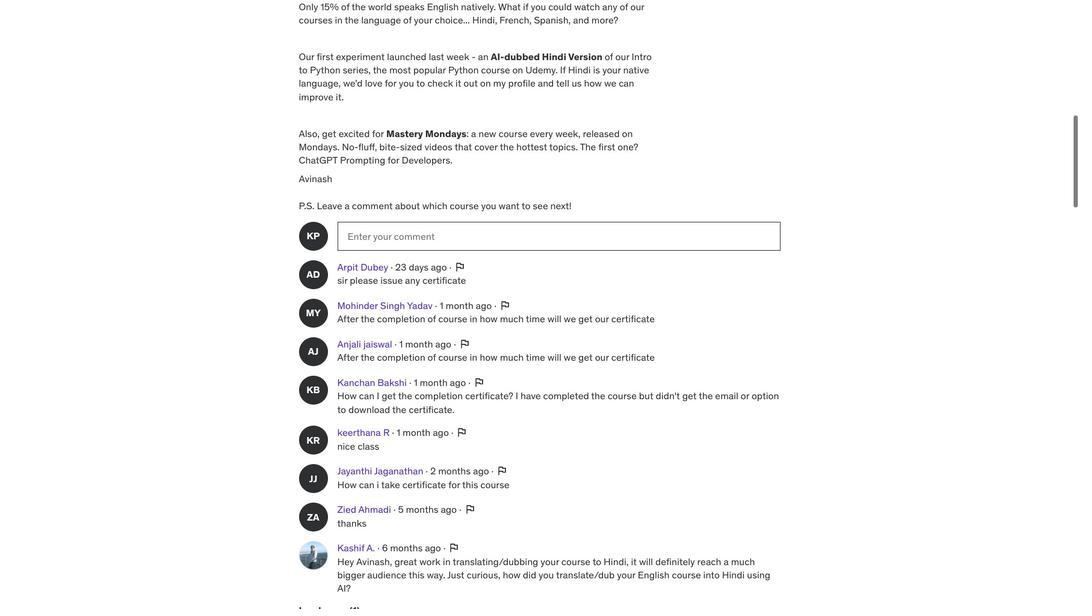 Task type: vqa. For each thing, say whether or not it's contained in the screenshot.
ONLY
yes



Task type: locate. For each thing, give the bounding box(es) containing it.
hindi
[[542, 50, 567, 62], [568, 64, 591, 76], [722, 569, 745, 582]]

can
[[619, 77, 634, 89], [359, 390, 375, 402], [359, 479, 375, 491]]

0 horizontal spatial this
[[409, 569, 425, 582]]

your inside of our intro to python series, the most popular python course on udemy. if hindi is your native language, we'd love for you to check it out on my profile and tell us how we can improve it.
[[603, 64, 621, 76]]

0 vertical spatial after
[[337, 313, 359, 325]]

into
[[703, 569, 720, 582]]

profile
[[508, 77, 536, 89]]

of down speaks
[[403, 14, 412, 26]]

this down jayanthi jaganathan · 2 months ago ·
[[462, 479, 478, 491]]

0 vertical spatial how
[[337, 390, 357, 402]]

to inside how can i get the completion certificate? i have completed the course but didn't get the email or option to download the certificate.
[[337, 404, 346, 416]]

a inside the : a new course every week, released on mondays. no-fluff, bite-sized videos that cover the hottest topics. the first one? chatgpt prompting for developers.
[[471, 127, 476, 139]]

using
[[747, 569, 771, 582]]

0 vertical spatial hindi,
[[472, 14, 497, 26]]

topics.
[[550, 141, 578, 153]]

how for how can i get the completion certificate? i have completed the course but didn't get the email or option to download the certificate.
[[337, 390, 357, 402]]

how can i get the completion certificate? i have completed the course but didn't get the email or option to download the certificate.
[[337, 390, 779, 416]]

can down native
[[619, 77, 634, 89]]

the up love
[[373, 64, 387, 76]]

it left out
[[456, 77, 461, 89]]

2 how from the top
[[337, 479, 357, 491]]

week,
[[556, 127, 581, 139]]

commenter element left nice
[[299, 426, 328, 455]]

1 vertical spatial after the completion of course in how much time will we get our certificate
[[337, 352, 655, 364]]

report abuse image up the "certificate?"
[[458, 338, 471, 350]]

after
[[337, 313, 359, 325], [337, 352, 359, 364]]

hindi inside of our intro to python series, the most popular python course on udemy. if hindi is your native language, we'd love for you to check it out on my profile and tell us how we can improve it.
[[568, 64, 591, 76]]

2 vertical spatial we
[[564, 352, 576, 364]]

1 vertical spatial any
[[405, 275, 420, 287]]

1 horizontal spatial and
[[573, 14, 589, 26]]

kashif a. · 6 months ago ·
[[337, 543, 446, 555]]

mohinder singh yadav · 1 month ago ·
[[337, 300, 497, 312]]

and down udemy.
[[538, 77, 554, 89]]

which
[[422, 200, 448, 212]]

report abuse image down how can i take certificate for this course at bottom
[[464, 504, 476, 516]]

english up choice...
[[427, 0, 459, 12]]

hindi, inside hey avinash, great work in translating/dubbing your course to hindi, it will definitely reach a much bigger audience this way. just curious, how did you translate/dub your english course into hindi using ai?
[[604, 556, 629, 568]]

prompting
[[340, 154, 385, 166]]

1 horizontal spatial first
[[599, 141, 615, 153]]

course inside how can i get the completion certificate? i have completed the course but didn't get the email or option to download the certificate.
[[608, 390, 637, 402]]

2 vertical spatial hindi
[[722, 569, 745, 582]]

1 vertical spatial time
[[526, 352, 545, 364]]

1 vertical spatial much
[[500, 352, 524, 364]]

1 vertical spatial english
[[638, 569, 670, 582]]

1 commenter element from the top
[[299, 222, 328, 251]]

also,
[[299, 127, 320, 139]]

for down bite-
[[388, 154, 400, 166]]

launched
[[387, 50, 427, 62]]

hindi, inside only 15% of the world speaks english natively. what if you could watch any of our courses in the language of your choice... hindi, french, spanish, and more?
[[472, 14, 497, 26]]

1 horizontal spatial english
[[638, 569, 670, 582]]

the inside of our intro to python series, the most popular python course on udemy. if hindi is your native language, we'd love for you to check it out on my profile and tell us how we can improve it.
[[373, 64, 387, 76]]

to inside hey avinash, great work in translating/dubbing your course to hindi, it will definitely reach a much bigger audience this way. just curious, how did you translate/dub your english course into hindi using ai?
[[593, 556, 602, 568]]

after for anjali jaiswal · 1 month ago ·
[[337, 352, 359, 364]]

the inside the : a new course every week, released on mondays. no-fluff, bite-sized videos that cover the hottest topics. the first one? chatgpt prompting for developers.
[[500, 141, 514, 153]]

of inside of our intro to python series, the most popular python course on udemy. if hindi is your native language, we'd love for you to check it out on my profile and tell us how we can improve it.
[[605, 50, 613, 62]]

can inside of our intro to python series, the most popular python course on udemy. if hindi is your native language, we'd love for you to check it out on my profile and tell us how we can improve it.
[[619, 77, 634, 89]]

will for mohinder singh yadav · 1 month ago ·
[[548, 313, 562, 325]]

can inside how can i get the completion certificate? i have completed the course but didn't get the email or option to download the certificate.
[[359, 390, 375, 402]]

0 vertical spatial a
[[471, 127, 476, 139]]

1 right jaiswal
[[399, 338, 403, 350]]

1 vertical spatial we
[[564, 313, 576, 325]]

2 horizontal spatial on
[[622, 127, 633, 139]]

2 horizontal spatial a
[[724, 556, 729, 568]]

1 vertical spatial can
[[359, 390, 375, 402]]

you inside only 15% of the world speaks english natively. what if you could watch any of our courses in the language of your choice... hindi, french, spanish, and more?
[[531, 0, 546, 12]]

hindi up if
[[542, 50, 567, 62]]

4 commenter element from the top
[[299, 338, 328, 367]]

next!
[[551, 200, 572, 212]]

2 vertical spatial will
[[639, 556, 653, 568]]

take
[[381, 479, 400, 491]]

on up profile
[[513, 64, 523, 76]]

i
[[377, 390, 380, 402], [516, 390, 518, 402]]

1 horizontal spatial hindi
[[568, 64, 591, 76]]

1 vertical spatial report abuse image
[[473, 377, 485, 389]]

0 vertical spatial first
[[317, 50, 334, 62]]

in up just
[[443, 556, 451, 568]]

2 vertical spatial report abuse image
[[496, 466, 508, 478]]

first down released
[[599, 141, 615, 153]]

your right is
[[603, 64, 621, 76]]

python down week
[[448, 64, 479, 76]]

anjali jaiswal · 1 month ago ·
[[337, 338, 456, 350]]

month down certificate.
[[403, 427, 431, 439]]

french,
[[500, 14, 532, 26]]

a right the : on the left top
[[471, 127, 476, 139]]

hindi right the into
[[722, 569, 745, 582]]

ago for kanchan bakshi · 1 month ago ·
[[450, 377, 466, 389]]

you down most
[[399, 77, 414, 89]]

of right watch
[[620, 0, 628, 12]]

commenter element containing kp
[[299, 222, 328, 251]]

1 vertical spatial after
[[337, 352, 359, 364]]

kanchan
[[337, 377, 375, 389]]

r
[[383, 427, 390, 439]]

month for kanchan bakshi · 1 month ago ·
[[420, 377, 448, 389]]

time for mohinder singh yadav · 1 month ago ·
[[526, 313, 545, 325]]

email
[[715, 390, 739, 402]]

0 vertical spatial this
[[462, 479, 478, 491]]

hottest
[[516, 141, 547, 153]]

completion down anjali jaiswal · 1 month ago ·
[[377, 352, 425, 364]]

1 python from the left
[[310, 64, 341, 76]]

kp
[[307, 230, 320, 242]]

1 horizontal spatial a
[[471, 127, 476, 139]]

2 vertical spatial can
[[359, 479, 375, 491]]

english
[[427, 0, 459, 12], [638, 569, 670, 582]]

1 vertical spatial how
[[337, 479, 357, 491]]

the
[[352, 0, 366, 12], [345, 14, 359, 26], [373, 64, 387, 76], [500, 141, 514, 153], [361, 313, 375, 325], [361, 352, 375, 364], [398, 390, 412, 402], [591, 390, 605, 402], [699, 390, 713, 402], [392, 404, 407, 416]]

it
[[456, 77, 461, 89], [631, 556, 637, 568]]

0 vertical spatial much
[[500, 313, 524, 325]]

1
[[440, 300, 444, 312], [399, 338, 403, 350], [414, 377, 418, 389], [397, 427, 400, 439]]

commenter element left zied
[[299, 503, 328, 532]]

0 horizontal spatial hindi,
[[472, 14, 497, 26]]

the down anjali jaiswal link
[[361, 352, 375, 364]]

on up one?
[[622, 127, 633, 139]]

can left the i
[[359, 479, 375, 491]]

any up more?
[[602, 0, 618, 12]]

last
[[429, 50, 444, 62]]

2 vertical spatial much
[[731, 556, 755, 568]]

report abuse image down the "certificate?"
[[456, 427, 468, 439]]

3 commenter element from the top
[[299, 299, 328, 328]]

0 horizontal spatial it
[[456, 77, 461, 89]]

option
[[752, 390, 779, 402]]

1 vertical spatial will
[[548, 352, 562, 364]]

report abuse image for keerthana r · 1 month ago ·
[[456, 427, 468, 439]]

2 commenter element from the top
[[299, 261, 328, 290]]

your
[[414, 14, 433, 26], [603, 64, 621, 76], [541, 556, 559, 568], [617, 569, 636, 582]]

commenter element for keerthana
[[299, 426, 328, 455]]

commenter element containing za
[[299, 503, 328, 532]]

1 for jaiswal
[[399, 338, 403, 350]]

report abuse image up just
[[448, 543, 460, 555]]

videos
[[425, 141, 453, 153]]

1 right r
[[397, 427, 400, 439]]

any inside only 15% of the world speaks english natively. what if you could watch any of our courses in the language of your choice... hindi, french, spanish, and more?
[[602, 0, 618, 12]]

2 after the completion of course in how much time will we get our certificate from the top
[[337, 352, 655, 364]]

2 vertical spatial on
[[622, 127, 633, 139]]

0 vertical spatial will
[[548, 313, 562, 325]]

your down speaks
[[414, 14, 433, 26]]

commenter element
[[299, 222, 328, 251], [299, 261, 328, 290], [299, 299, 328, 328], [299, 338, 328, 367], [299, 376, 328, 405], [299, 426, 328, 455], [299, 465, 328, 494], [299, 503, 328, 532]]

0 vertical spatial time
[[526, 313, 545, 325]]

months for 5
[[406, 504, 439, 516]]

can for kanchan bakshi · 1 month ago ·
[[359, 390, 375, 402]]

after down mohinder
[[337, 313, 359, 325]]

and down watch
[[573, 14, 589, 26]]

0 vertical spatial hindi
[[542, 50, 567, 62]]

i left have in the bottom of the page
[[516, 390, 518, 402]]

sir
[[337, 275, 348, 287]]

commenter element containing jj
[[299, 465, 328, 494]]

the left world
[[352, 0, 366, 12]]

course
[[481, 64, 510, 76], [499, 127, 528, 139], [450, 200, 479, 212], [438, 313, 468, 325], [438, 352, 468, 364], [608, 390, 637, 402], [481, 479, 510, 491], [562, 556, 591, 568], [672, 569, 701, 582]]

hindi, down natively.
[[472, 14, 497, 26]]

months up the great
[[390, 543, 423, 555]]

of up kanchan bakshi · 1 month ago · at the bottom left
[[428, 352, 436, 364]]

0 vertical spatial months
[[438, 465, 471, 477]]

translating/dubbing
[[453, 556, 538, 568]]

the right cover
[[500, 141, 514, 153]]

english down definitely
[[638, 569, 670, 582]]

will
[[548, 313, 562, 325], [548, 352, 562, 364], [639, 556, 653, 568]]

8 commenter element from the top
[[299, 503, 328, 532]]

1 vertical spatial completion
[[377, 352, 425, 364]]

1 horizontal spatial python
[[448, 64, 479, 76]]

report abuse image for zied ahmadi · 5 months ago ·
[[464, 504, 476, 516]]

nice
[[337, 440, 355, 452]]

ai?
[[337, 583, 351, 595]]

native
[[623, 64, 649, 76]]

report abuse image right "days"
[[454, 261, 466, 273]]

0 horizontal spatial hindi
[[542, 50, 567, 62]]

month down yadav
[[405, 338, 433, 350]]

series,
[[343, 64, 371, 76]]

your up translate/dub
[[541, 556, 559, 568]]

way.
[[427, 569, 445, 582]]

0 vertical spatial report abuse image
[[499, 300, 511, 312]]

ago for kashif a. · 6 months ago ·
[[425, 543, 441, 555]]

commenter element up za
[[299, 465, 328, 494]]

hindi up us
[[568, 64, 591, 76]]

the left language
[[345, 14, 359, 26]]

week
[[447, 50, 469, 62]]

2 vertical spatial completion
[[415, 390, 463, 402]]

ago for anjali jaiswal · 1 month ago ·
[[435, 338, 452, 350]]

your right translate/dub
[[617, 569, 636, 582]]

0 vertical spatial completion
[[377, 313, 425, 325]]

aj
[[308, 346, 319, 358]]

first right 'our' on the top left of the page
[[317, 50, 334, 62]]

1 vertical spatial and
[[538, 77, 554, 89]]

1 horizontal spatial any
[[602, 0, 618, 12]]

1 horizontal spatial hindi,
[[604, 556, 629, 568]]

after the completion of course in how much time will we get our certificate for mohinder singh yadav · 1 month ago ·
[[337, 313, 655, 325]]

2 after from the top
[[337, 352, 359, 364]]

1 right bakshi at left bottom
[[414, 377, 418, 389]]

report abuse image for mohinder singh yadav · 1 month ago ·
[[499, 300, 511, 312]]

commenter element for jayanthi
[[299, 465, 328, 494]]

hindi,
[[472, 14, 497, 26], [604, 556, 629, 568]]

love
[[365, 77, 383, 89]]

it inside hey avinash, great work in translating/dubbing your course to hindi, it will definitely reach a much bigger audience this way. just curious, how did you translate/dub your english course into hindi using ai?
[[631, 556, 637, 568]]

only
[[299, 0, 318, 12]]

in down 15% at left top
[[335, 14, 343, 26]]

mohinder
[[337, 300, 378, 312]]

0 horizontal spatial first
[[317, 50, 334, 62]]

you right did
[[539, 569, 554, 582]]

our inside of our intro to python series, the most popular python course on udemy. if hindi is your native language, we'd love for you to check it out on my profile and tell us how we can improve it.
[[616, 50, 630, 62]]

python up the language,
[[310, 64, 341, 76]]

jj
[[309, 473, 317, 485]]

commenter element down "aj"
[[299, 376, 328, 405]]

1 vertical spatial hindi,
[[604, 556, 629, 568]]

0 vertical spatial english
[[427, 0, 459, 12]]

to left download
[[337, 404, 346, 416]]

it inside of our intro to python series, the most popular python course on udemy. if hindi is your native language, we'd love for you to check it out on my profile and tell us how we can improve it.
[[456, 77, 461, 89]]

6
[[382, 543, 388, 555]]

the left email
[[699, 390, 713, 402]]

tell
[[556, 77, 570, 89]]

1 horizontal spatial on
[[513, 64, 523, 76]]

english inside only 15% of the world speaks english natively. what if you could watch any of our courses in the language of your choice... hindi, french, spanish, and more?
[[427, 0, 459, 12]]

months for 2
[[438, 465, 471, 477]]

jayanthi jaganathan · 2 months ago ·
[[337, 465, 494, 477]]

commenter element containing my
[[299, 299, 328, 328]]

how down jayanthi on the left bottom of page
[[337, 479, 357, 491]]

how inside how can i get the completion certificate? i have completed the course but didn't get the email or option to download the certificate.
[[337, 390, 357, 402]]

a right leave
[[345, 200, 350, 212]]

completion down singh
[[377, 313, 425, 325]]

download
[[349, 404, 390, 416]]

1 vertical spatial on
[[480, 77, 491, 89]]

report abuse image
[[454, 261, 466, 273], [458, 338, 471, 350], [456, 427, 468, 439], [464, 504, 476, 516], [448, 543, 460, 555]]

1 vertical spatial months
[[406, 504, 439, 516]]

commenter element for zied
[[299, 503, 328, 532]]

1 i from the left
[[377, 390, 380, 402]]

month up certificate.
[[420, 377, 448, 389]]

1 vertical spatial first
[[599, 141, 615, 153]]

any down "days"
[[405, 275, 420, 287]]

5 commenter element from the top
[[299, 376, 328, 405]]

commenter element for mohinder
[[299, 299, 328, 328]]

0 vertical spatial we
[[604, 77, 617, 89]]

our inside only 15% of the world speaks english natively. what if you could watch any of our courses in the language of your choice... hindi, french, spanish, and more?
[[631, 0, 645, 12]]

completion up certificate.
[[415, 390, 463, 402]]

didn't
[[656, 390, 680, 402]]

to up translate/dub
[[593, 556, 602, 568]]

0 horizontal spatial on
[[480, 77, 491, 89]]

cover
[[474, 141, 498, 153]]

1 vertical spatial this
[[409, 569, 425, 582]]

report abuse image for anjali jaiswal · 1 month ago ·
[[458, 338, 471, 350]]

1 vertical spatial hindi
[[568, 64, 591, 76]]

you right if
[[531, 0, 546, 12]]

how inside of our intro to python series, the most popular python course on udemy. if hindi is your native language, we'd love for you to check it out on my profile and tell us how we can improve it.
[[584, 77, 602, 89]]

1 after from the top
[[337, 313, 359, 325]]

this down the great
[[409, 569, 425, 582]]

we for anjali jaiswal · 1 month ago ·
[[564, 352, 576, 364]]

us
[[572, 77, 582, 89]]

1 time from the top
[[526, 313, 545, 325]]

7 commenter element from the top
[[299, 465, 328, 494]]

chatgpt
[[299, 154, 338, 166]]

0 horizontal spatial python
[[310, 64, 341, 76]]

commenter element containing aj
[[299, 338, 328, 367]]

1 after the completion of course in how much time will we get our certificate from the top
[[337, 313, 655, 325]]

can for jayanthi jaganathan · 2 months ago ·
[[359, 479, 375, 491]]

1 horizontal spatial it
[[631, 556, 637, 568]]

world
[[368, 0, 392, 12]]

in up the "certificate?"
[[470, 352, 478, 364]]

you left want
[[481, 200, 497, 212]]

report abuse image for arpit dubey · 23 days ago ·
[[454, 261, 466, 273]]

ago for jayanthi jaganathan · 2 months ago ·
[[473, 465, 489, 477]]

commenter element containing kr
[[299, 426, 328, 455]]

in inside only 15% of the world speaks english natively. what if you could watch any of our courses in the language of your choice... hindi, french, spanish, and more?
[[335, 14, 343, 26]]

for inside the : a new course every week, released on mondays. no-fluff, bite-sized videos that cover the hottest topics. the first one? chatgpt prompting for developers.
[[388, 154, 400, 166]]

just
[[447, 569, 464, 582]]

our first experiment launched last week - an ai-dubbed hindi version
[[299, 50, 605, 62]]

get
[[322, 127, 336, 139], [579, 313, 593, 325], [579, 352, 593, 364], [382, 390, 396, 402], [682, 390, 697, 402]]

certificate
[[423, 275, 466, 287], [611, 313, 655, 325], [611, 352, 655, 364], [403, 479, 446, 491]]

commenter element left anjali
[[299, 338, 328, 367]]

much for anjali jaiswal · 1 month ago ·
[[500, 352, 524, 364]]

0 horizontal spatial a
[[345, 200, 350, 212]]

keerthana
[[337, 427, 381, 439]]

ago for arpit dubey · 23 days ago ·
[[431, 261, 447, 273]]

0 horizontal spatial i
[[377, 390, 380, 402]]

definitely
[[656, 556, 695, 568]]

of right version
[[605, 50, 613, 62]]

0 vertical spatial and
[[573, 14, 589, 26]]

commenter element for arpit
[[299, 261, 328, 290]]

the right completed
[[591, 390, 605, 402]]

1 vertical spatial it
[[631, 556, 637, 568]]

ago for keerthana r · 1 month ago ·
[[433, 427, 449, 439]]

i down the kanchan bakshi link
[[377, 390, 380, 402]]

6 commenter element from the top
[[299, 426, 328, 455]]

yadav
[[407, 300, 433, 312]]

on left "my"
[[480, 77, 491, 89]]

commenter element down p.s.
[[299, 222, 328, 251]]

jaiswal
[[363, 338, 392, 350]]

mondays.
[[299, 141, 340, 153]]

0 horizontal spatial and
[[538, 77, 554, 89]]

after the completion of course in how much time will we get our certificate for anjali jaiswal · 1 month ago ·
[[337, 352, 655, 364]]

2 time from the top
[[526, 352, 545, 364]]

1 how from the top
[[337, 390, 357, 402]]

and
[[573, 14, 589, 26], [538, 77, 554, 89]]

months right 2
[[438, 465, 471, 477]]

course inside of our intro to python series, the most popular python course on udemy. if hindi is your native language, we'd love for you to check it out on my profile and tell us how we can improve it.
[[481, 64, 510, 76]]

2 horizontal spatial hindi
[[722, 569, 745, 582]]

0 vertical spatial after the completion of course in how much time will we get our certificate
[[337, 313, 655, 325]]

courses
[[299, 14, 333, 26]]

arpit
[[337, 261, 358, 273]]

2 vertical spatial months
[[390, 543, 423, 555]]

1 horizontal spatial i
[[516, 390, 518, 402]]

how down kanchan at the bottom left
[[337, 390, 357, 402]]

python
[[310, 64, 341, 76], [448, 64, 479, 76]]

0 vertical spatial it
[[456, 77, 461, 89]]

language
[[361, 14, 401, 26]]

commenter element up "aj"
[[299, 299, 328, 328]]

report abuse image
[[499, 300, 511, 312], [473, 377, 485, 389], [496, 466, 508, 478]]

hindi, up translate/dub
[[604, 556, 629, 568]]

commenter element left sir
[[299, 261, 328, 290]]

can up download
[[359, 390, 375, 402]]

after down anjali
[[337, 352, 359, 364]]

0 vertical spatial any
[[602, 0, 618, 12]]

Enter your comment text field
[[337, 222, 781, 251]]

for down most
[[385, 77, 397, 89]]

dubbed
[[504, 50, 540, 62]]

commenter element containing ad
[[299, 261, 328, 290]]

mondays
[[425, 127, 467, 139]]

0 horizontal spatial english
[[427, 0, 459, 12]]

2 vertical spatial a
[[724, 556, 729, 568]]

audience
[[367, 569, 407, 582]]

we inside of our intro to python series, the most popular python course on udemy. if hindi is your native language, we'd love for you to check it out on my profile and tell us how we can improve it.
[[604, 77, 617, 89]]

language,
[[299, 77, 341, 89]]

ad
[[307, 269, 320, 281]]

after for mohinder singh yadav · 1 month ago ·
[[337, 313, 359, 325]]

months right 5
[[406, 504, 439, 516]]

0 vertical spatial can
[[619, 77, 634, 89]]

0 horizontal spatial any
[[405, 275, 420, 287]]

a right "reach"
[[724, 556, 729, 568]]

it left definitely
[[631, 556, 637, 568]]

commenter element containing kb
[[299, 376, 328, 405]]



Task type: describe. For each thing, give the bounding box(es) containing it.
completion inside how can i get the completion certificate? i have completed the course but didn't get the email or option to download the certificate.
[[415, 390, 463, 402]]

and inside of our intro to python series, the most popular python course on udemy. if hindi is your native language, we'd love for you to check it out on my profile and tell us how we can improve it.
[[538, 77, 554, 89]]

every
[[530, 127, 553, 139]]

will inside hey avinash, great work in translating/dubbing your course to hindi, it will definitely reach a much bigger audience this way. just curious, how did you translate/dub your english course into hindi using ai?
[[639, 556, 653, 568]]

choice...
[[435, 14, 470, 26]]

how for how can i take certificate for this course
[[337, 479, 357, 491]]

for down jayanthi jaganathan · 2 months ago ·
[[448, 479, 460, 491]]

you inside of our intro to python series, the most popular python course on udemy. if hindi is your native language, we'd love for you to check it out on my profile and tell us how we can improve it.
[[399, 77, 414, 89]]

completion for yadav
[[377, 313, 425, 325]]

will for anjali jaiswal · 1 month ago ·
[[548, 352, 562, 364]]

how inside hey avinash, great work in translating/dubbing your course to hindi, it will definitely reach a much bigger audience this way. just curious, how did you translate/dub your english course into hindi using ai?
[[503, 569, 521, 582]]

2
[[430, 465, 436, 477]]

bigger
[[337, 569, 365, 582]]

a inside hey avinash, great work in translating/dubbing your course to hindi, it will definitely reach a much bigger audience this way. just curious, how did you translate/dub your english course into hindi using ai?
[[724, 556, 729, 568]]

of right 15% at left top
[[341, 0, 350, 12]]

kashif a. link
[[337, 542, 375, 555]]

:
[[467, 127, 469, 139]]

jayanthi jaganathan link
[[337, 465, 423, 478]]

great
[[395, 556, 417, 568]]

1 for r
[[397, 427, 400, 439]]

developers.
[[402, 154, 453, 166]]

1 for bakshi
[[414, 377, 418, 389]]

commenter element for kanchan
[[299, 376, 328, 405]]

have
[[521, 390, 541, 402]]

5
[[398, 504, 404, 516]]

time for anjali jaiswal · 1 month ago ·
[[526, 352, 545, 364]]

most
[[390, 64, 411, 76]]

the down kanchan bakshi · 1 month ago · at the bottom left
[[398, 390, 412, 402]]

months for 6
[[390, 543, 423, 555]]

ai-
[[491, 50, 504, 62]]

you inside hey avinash, great work in translating/dubbing your course to hindi, it will definitely reach a much bigger audience this way. just curious, how did you translate/dub your english course into hindi using ai?
[[539, 569, 554, 582]]

days
[[409, 261, 429, 273]]

23
[[395, 261, 407, 273]]

to left see
[[522, 200, 531, 212]]

experiment
[[336, 50, 385, 62]]

2 python from the left
[[448, 64, 479, 76]]

what
[[498, 0, 521, 12]]

could
[[549, 0, 572, 12]]

commenter image
[[299, 542, 328, 571]]

zied
[[337, 504, 356, 516]]

if
[[523, 0, 529, 12]]

work
[[420, 556, 441, 568]]

popular
[[413, 64, 446, 76]]

version
[[568, 50, 603, 62]]

leave
[[317, 200, 342, 212]]

avinash
[[299, 173, 332, 185]]

hindi inside hey avinash, great work in translating/dubbing your course to hindi, it will definitely reach a much bigger audience this way. just curious, how did you translate/dub your english course into hindi using ai?
[[722, 569, 745, 582]]

spanish,
[[534, 14, 571, 26]]

zied ahmadi link
[[337, 503, 391, 517]]

arpit dubey · 23 days ago ·
[[337, 261, 452, 273]]

month right yadav
[[446, 300, 474, 312]]

it.
[[336, 91, 344, 103]]

the up keerthana r · 1 month ago · at the left bottom
[[392, 404, 407, 416]]

zied ahmadi · 5 months ago ·
[[337, 504, 462, 516]]

course inside the : a new course every week, released on mondays. no-fluff, bite-sized videos that cover the hottest topics. the first one? chatgpt prompting for developers.
[[499, 127, 528, 139]]

how can i take certificate for this course
[[337, 479, 510, 491]]

much for mohinder singh yadav · 1 month ago ·
[[500, 313, 524, 325]]

ago for zied ahmadi · 5 months ago ·
[[441, 504, 457, 516]]

anjali jaiswal link
[[337, 338, 392, 351]]

on inside the : a new course every week, released on mondays. no-fluff, bite-sized videos that cover the hottest topics. the first one? chatgpt prompting for developers.
[[622, 127, 633, 139]]

intro
[[632, 50, 652, 62]]

mastery
[[386, 127, 423, 139]]

english inside hey avinash, great work in translating/dubbing your course to hindi, it will definitely reach a much bigger audience this way. just curious, how did you translate/dub your english course into hindi using ai?
[[638, 569, 670, 582]]

za
[[307, 511, 320, 523]]

month for anjali jaiswal · 1 month ago ·
[[405, 338, 433, 350]]

bite-
[[379, 141, 400, 153]]

we for mohinder singh yadav · 1 month ago ·
[[564, 313, 576, 325]]

a.
[[367, 543, 375, 555]]

ahmadi
[[358, 504, 391, 516]]

that
[[455, 141, 472, 153]]

only 15% of the world speaks english natively. what if you could watch any of our courses in the language of your choice... hindi, french, spanish, and more?
[[299, 0, 645, 26]]

report abuse image for jayanthi jaganathan · 2 months ago ·
[[496, 466, 508, 478]]

: a new course every week, released on mondays. no-fluff, bite-sized videos that cover the hottest topics. the first one? chatgpt prompting for developers.
[[299, 127, 639, 166]]

please
[[350, 275, 378, 287]]

kanchan bakshi · 1 month ago ·
[[337, 377, 471, 389]]

excited
[[339, 127, 370, 139]]

class
[[358, 440, 379, 452]]

natively.
[[461, 0, 496, 12]]

1 vertical spatial a
[[345, 200, 350, 212]]

i
[[377, 479, 379, 491]]

for inside of our intro to python series, the most popular python course on udemy. if hindi is your native language, we'd love for you to check it out on my profile and tell us how we can improve it.
[[385, 77, 397, 89]]

the down mohinder
[[361, 313, 375, 325]]

hey avinash, great work in translating/dubbing your course to hindi, it will definitely reach a much bigger audience this way. just curious, how did you translate/dub your english course into hindi using ai?
[[337, 556, 771, 595]]

and inside only 15% of the world speaks english natively. what if you could watch any of our courses in the language of your choice... hindi, french, spanish, and more?
[[573, 14, 589, 26]]

also, get excited for mastery mondays
[[299, 127, 467, 139]]

completion for ·
[[377, 352, 425, 364]]

of down yadav
[[428, 313, 436, 325]]

in down mohinder singh yadav · 1 month ago ·
[[470, 313, 478, 325]]

first inside the : a new course every week, released on mondays. no-fluff, bite-sized videos that cover the hottest topics. the first one? chatgpt prompting for developers.
[[599, 141, 615, 153]]

keerthana r · 1 month ago ·
[[337, 427, 454, 439]]

kr
[[307, 434, 320, 446]]

15%
[[321, 0, 339, 12]]

1 horizontal spatial this
[[462, 479, 478, 491]]

of our intro to python series, the most popular python course on udemy. if hindi is your native language, we'd love for you to check it out on my profile and tell us how we can improve it.
[[299, 50, 652, 103]]

to down 'our' on the top left of the page
[[299, 64, 308, 76]]

comment
[[352, 200, 393, 212]]

in inside hey avinash, great work in translating/dubbing your course to hindi, it will definitely reach a much bigger audience this way. just curious, how did you translate/dub your english course into hindi using ai?
[[443, 556, 451, 568]]

this inside hey avinash, great work in translating/dubbing your course to hindi, it will definitely reach a much bigger audience this way. just curious, how did you translate/dub your english course into hindi using ai?
[[409, 569, 425, 582]]

nice class
[[337, 440, 379, 452]]

for up fluff,
[[372, 127, 384, 139]]

about
[[395, 200, 420, 212]]

completed
[[543, 390, 589, 402]]

commenter element for anjali
[[299, 338, 328, 367]]

your inside only 15% of the world speaks english natively. what if you could watch any of our courses in the language of your choice... hindi, french, spanish, and more?
[[414, 14, 433, 26]]

speaks
[[394, 0, 425, 12]]

to down popular
[[416, 77, 425, 89]]

kanchan bakshi link
[[337, 376, 407, 390]]

anjali
[[337, 338, 361, 350]]

want
[[499, 200, 520, 212]]

issue
[[381, 275, 403, 287]]

2 i from the left
[[516, 390, 518, 402]]

sir please issue any certificate
[[337, 275, 466, 287]]

kashif
[[337, 543, 365, 555]]

translate/dub
[[556, 569, 615, 582]]

if
[[560, 64, 566, 76]]

much inside hey avinash, great work in translating/dubbing your course to hindi, it will definitely reach a much bigger audience this way. just curious, how did you translate/dub your english course into hindi using ai?
[[731, 556, 755, 568]]

the
[[580, 141, 596, 153]]

report abuse image for kashif a. · 6 months ago ·
[[448, 543, 460, 555]]

our
[[299, 50, 315, 62]]

0 vertical spatial on
[[513, 64, 523, 76]]

hey
[[337, 556, 354, 568]]

one?
[[618, 141, 639, 153]]

1 right yadav
[[440, 300, 444, 312]]

out
[[464, 77, 478, 89]]

released
[[583, 127, 620, 139]]

report abuse image for kanchan bakshi · 1 month ago ·
[[473, 377, 485, 389]]

month for keerthana r · 1 month ago ·
[[403, 427, 431, 439]]

jayanthi
[[337, 465, 372, 477]]

see
[[533, 200, 548, 212]]

or
[[741, 390, 750, 402]]



